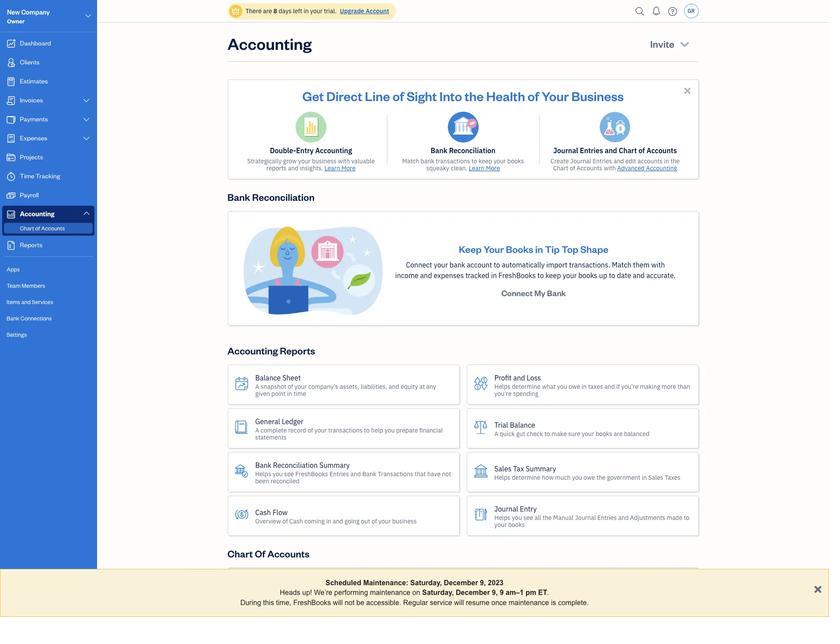 Task type: describe. For each thing, give the bounding box(es) containing it.
accounts inside create journal entries and edit accounts in the chart of accounts with
[[577, 164, 603, 172]]

with inside create journal entries and edit accounts in the chart of accounts with
[[604, 164, 616, 172]]

1 horizontal spatial your
[[542, 87, 569, 104]]

how
[[542, 474, 554, 481]]

1 horizontal spatial you're
[[622, 383, 639, 391]]

tax
[[513, 464, 524, 473]]

your up resume at the bottom
[[469, 587, 483, 596]]

any
[[426, 383, 436, 391]]

connect my bank button
[[494, 284, 574, 302]]

the inside sales tax summary helps determine how much you owe the government in sales taxes
[[597, 474, 606, 481]]

business inside strategically grow your business with valuable reports and insights.
[[312, 157, 337, 165]]

and inside create journal entries and edit accounts in the chart of accounts with
[[614, 157, 624, 165]]

you inside bank reconciliation summary helps you see freshbooks entries and bank transactions that have not been reconciled
[[273, 470, 283, 478]]

not inside 'scheduled maintenance: saturday, december 9, 2023 heads up! we're performing maintenance on saturday, december 9, 9 am–1 pm et . during this time, freshbooks will not be accessible. regular service will resume once maintenance is complete.'
[[345, 599, 355, 606]]

keep inside connect your bank account to automatically import transactions. match them with income and expenses tracked in freshbooks to keep your books up to date and accurate.
[[546, 271, 561, 280]]

client image
[[6, 58, 16, 67]]

1 horizontal spatial bank reconciliation
[[431, 146, 496, 155]]

to inside the general ledger a complete record of your transactions to help you prepare financial statements
[[364, 426, 370, 434]]

equity,
[[475, 577, 496, 585]]

0 horizontal spatial you're
[[495, 390, 512, 398]]

you inside sales tax summary helps determine how much you owe the government in sales taxes
[[572, 474, 582, 481]]

accounts inside main element
[[41, 225, 65, 232]]

accounts up "advanced accounting"
[[647, 146, 677, 155]]

and inside see a list of accounts your business has across assets, liabilities, equity, revenue and expenses. collaborate with your accountant to customize the accounts for your business.
[[527, 577, 539, 585]]

reports
[[267, 164, 287, 172]]

invoice image
[[6, 96, 16, 105]]

balanced
[[624, 430, 650, 438]]

regular
[[403, 599, 428, 606]]

tracked
[[466, 271, 490, 280]]

than
[[678, 383, 690, 391]]

in inside balance sheet a snapshot of your company's assets, liabilities, and equity at any given point in time
[[287, 390, 292, 398]]

and right income
[[420, 271, 432, 280]]

you inside profit and loss helps determine what you owe in taxes and if you're making more than you're spending
[[557, 383, 567, 391]]

in inside profit and loss helps determine what you owe in taxes and if you're making more than you're spending
[[582, 383, 587, 391]]

and left loss
[[513, 373, 525, 382]]

new company owner
[[7, 8, 50, 25]]

to right up
[[609, 271, 616, 280]]

chevron large down image for accounting
[[82, 210, 90, 217]]

1 vertical spatial cash
[[290, 517, 303, 525]]

go to help image
[[666, 5, 680, 18]]

helps inside journal entry helps you see all the manual journal entries and adjustments made to your books
[[495, 514, 511, 522]]

bank inside "link"
[[7, 315, 19, 322]]

transactions inside the general ledger a complete record of your transactions to help you prepare financial statements
[[328, 426, 363, 434]]

for
[[458, 587, 467, 596]]

helps for bank reconciliation summary
[[255, 470, 271, 478]]

chevrondown image
[[679, 38, 691, 50]]

make
[[552, 430, 567, 438]]

a for trial balance
[[495, 430, 499, 438]]

with inside see a list of accounts your business has across assets, liabilities, equity, revenue and expenses. collaborate with your accountant to customize the accounts for your business.
[[306, 587, 319, 596]]

payroll
[[20, 191, 39, 199]]

them
[[633, 260, 650, 269]]

scheduled
[[326, 579, 361, 587]]

timer image
[[6, 172, 16, 181]]

learn more for double-entry accounting
[[325, 164, 356, 172]]

9
[[500, 589, 504, 597]]

freshbooks inside 'scheduled maintenance: saturday, december 9, 2023 heads up! we're performing maintenance on saturday, december 9, 9 am–1 pm et . during this time, freshbooks will not be accessible. regular service will resume once maintenance is complete.'
[[293, 599, 331, 606]]

to inside match bank transactions to keep your books squeaky clean.
[[472, 157, 477, 165]]

tip
[[545, 243, 560, 255]]

at
[[420, 383, 425, 391]]

members
[[22, 282, 45, 289]]

overview
[[255, 517, 281, 525]]

health
[[486, 87, 525, 104]]

0 vertical spatial saturday,
[[410, 579, 442, 587]]

to up my
[[538, 271, 544, 280]]

check
[[527, 430, 543, 438]]

to inside see a list of accounts your business has across assets, liabilities, equity, revenue and expenses. collaborate with your accountant to customize the accounts for your business.
[[374, 587, 380, 596]]

all
[[535, 514, 542, 522]]

of down flow
[[283, 517, 288, 525]]

insights.
[[300, 164, 323, 172]]

taxes
[[665, 474, 681, 481]]

gr button
[[684, 4, 699, 19]]

get
[[302, 87, 324, 104]]

1 vertical spatial saturday,
[[422, 589, 454, 597]]

learn for entry
[[325, 164, 340, 172]]

2 horizontal spatial more
[[536, 587, 552, 596]]

of right line
[[393, 87, 404, 104]]

entries inside bank reconciliation summary helps you see freshbooks entries and bank transactions that have not been reconciled
[[330, 470, 349, 478]]

revenue
[[498, 577, 525, 585]]

you inside the general ledger a complete record of your transactions to help you prepare financial statements
[[385, 426, 395, 434]]

journal inside create journal entries and edit accounts in the chart of accounts with
[[571, 157, 592, 165]]

search image
[[633, 5, 647, 18]]

more for double-entry accounting
[[342, 164, 356, 172]]

your inside cash flow overview of cash coming in and going out of your business
[[379, 517, 391, 525]]

and inside journal entry helps you see all the manual journal entries and adjustments made to your books
[[619, 514, 629, 522]]

upgrade account link
[[338, 7, 389, 15]]

income
[[395, 271, 419, 280]]

learn more link
[[516, 587, 552, 596]]

account
[[366, 7, 389, 15]]

owner
[[7, 18, 25, 25]]

entries inside journal entry helps you see all the manual journal entries and adjustments made to your books
[[598, 514, 617, 522]]

bank connections
[[7, 315, 52, 322]]

and inside strategically grow your business with valuable reports and insights.
[[288, 164, 299, 172]]

of right out
[[372, 517, 377, 525]]

crown image
[[231, 6, 240, 16]]

business.
[[485, 587, 514, 596]]

going
[[345, 517, 360, 525]]

0 vertical spatial sales
[[495, 464, 512, 473]]

profit and loss helps determine what you owe in taxes and if you're making more than you're spending
[[495, 373, 690, 398]]

government
[[607, 474, 641, 481]]

helps for sales tax summary
[[495, 474, 511, 481]]

apps link
[[2, 262, 94, 277]]

1 horizontal spatial sales
[[649, 474, 664, 481]]

in left tip at the top right
[[535, 243, 543, 255]]

balance inside balance sheet a snapshot of your company's assets, liabilities, and equity at any given point in time
[[255, 373, 281, 382]]

of inside main element
[[35, 225, 40, 232]]

report image
[[6, 241, 16, 250]]

transactions inside match bank transactions to keep your books squeaky clean.
[[436, 157, 470, 165]]

your down scheduled
[[321, 587, 335, 596]]

we're
[[314, 589, 332, 597]]

has
[[381, 577, 392, 585]]

your left trial.
[[310, 7, 323, 15]]

grow
[[283, 157, 297, 165]]

notifications image
[[650, 2, 664, 20]]

tracking
[[36, 172, 60, 180]]

bank inside match bank transactions to keep your books squeaky clean.
[[421, 157, 435, 165]]

owe inside profit and loss helps determine what you owe in taxes and if you're making more than you're spending
[[569, 383, 580, 391]]

match inside connect your bank account to automatically import transactions. match them with income and expenses tracked in freshbooks to keep your books up to date and accurate.
[[612, 260, 632, 269]]

manual
[[554, 514, 574, 522]]

chart image
[[6, 210, 16, 219]]

connect for my
[[502, 288, 533, 298]]

more
[[662, 383, 676, 391]]

clients
[[20, 58, 40, 66]]

create
[[551, 157, 569, 165]]

accounting reports
[[228, 344, 315, 357]]

.
[[548, 589, 549, 597]]

dashboard image
[[6, 39, 16, 48]]

bank reconciliation image
[[448, 112, 479, 143]]

reports inside main element
[[20, 241, 42, 249]]

of up "advanced accounting"
[[639, 146, 645, 155]]

0 horizontal spatial cash
[[255, 508, 271, 517]]

1 vertical spatial maintenance
[[509, 599, 549, 606]]

import
[[547, 260, 568, 269]]

learn more for bank reconciliation
[[469, 164, 500, 172]]

journal down tax
[[495, 504, 519, 513]]

see inside journal entry helps you see all the manual journal entries and adjustments made to your books
[[524, 514, 533, 522]]

shape
[[581, 243, 609, 255]]

1 will from the left
[[333, 599, 343, 606]]

entries up create journal entries and edit accounts in the chart of accounts with
[[580, 146, 603, 155]]

et
[[538, 589, 548, 597]]

general ledger a complete record of your transactions to help you prepare financial statements
[[255, 417, 443, 441]]

days
[[279, 7, 292, 15]]

create journal entries and edit accounts in the chart of accounts with
[[551, 157, 680, 172]]

books inside match bank transactions to keep your books squeaky clean.
[[508, 157, 524, 165]]

bank up been
[[255, 461, 271, 470]]

accurate.
[[647, 271, 676, 280]]

complete.
[[558, 599, 589, 606]]

during
[[240, 599, 261, 606]]

chevron large down image inside expenses link
[[82, 135, 90, 142]]

accounting down 8
[[228, 33, 312, 54]]

is
[[551, 599, 556, 606]]

freshbooks inside bank reconciliation summary helps you see freshbooks entries and bank transactions that have not been reconciled
[[296, 470, 328, 478]]

estimate image
[[6, 77, 16, 86]]

quick
[[500, 430, 515, 438]]

and inside balance sheet a snapshot of your company's assets, liabilities, and equity at any given point in time
[[389, 383, 399, 391]]

journal entries and chart of accounts image
[[600, 112, 631, 143]]

trial
[[495, 421, 508, 429]]

there are 8 days left in your trial. upgrade account
[[246, 7, 389, 15]]

accounting up snapshot
[[228, 344, 278, 357]]

strategically
[[247, 157, 282, 165]]

taxes
[[588, 383, 603, 391]]

accounting right advanced on the right of the page
[[646, 164, 677, 172]]

on
[[413, 589, 420, 597]]

in right left at the left top of page
[[304, 7, 309, 15]]

automatically
[[502, 260, 545, 269]]

and left the if
[[605, 383, 615, 391]]

journal entry helps you see all the manual journal entries and adjustments made to your books
[[495, 504, 690, 529]]

chart of accounts
[[228, 547, 310, 560]]

invite button
[[643, 33, 699, 54]]

in inside connect your bank account to automatically import transactions. match them with income and expenses tracked in freshbooks to keep your books up to date and accurate.
[[491, 271, 497, 280]]

determine for summary
[[512, 474, 541, 481]]

of inside balance sheet a snapshot of your company's assets, liabilities, and equity at any given point in time
[[288, 383, 293, 391]]

accounts up list
[[267, 547, 310, 560]]

0 vertical spatial are
[[263, 7, 272, 15]]

service
[[430, 599, 452, 606]]

2 will from the left
[[454, 599, 464, 606]]

2 horizontal spatial learn
[[516, 587, 534, 596]]

loss
[[527, 373, 541, 382]]

sheet
[[283, 373, 301, 382]]

entry for double-
[[296, 146, 314, 155]]

the inside see a list of accounts your business has across assets, liabilities, equity, revenue and expenses. collaborate with your accountant to customize the accounts for your business.
[[416, 587, 426, 596]]

equity
[[401, 383, 418, 391]]

bank down strategically
[[228, 191, 250, 203]]

not inside bank reconciliation summary helps you see freshbooks entries and bank transactions that have not been reconciled
[[442, 470, 451, 478]]



Task type: locate. For each thing, give the bounding box(es) containing it.
1 horizontal spatial owe
[[584, 474, 595, 481]]

accounts up we're
[[305, 577, 334, 585]]

see left "all"
[[524, 514, 533, 522]]

0 horizontal spatial business
[[312, 157, 337, 165]]

account
[[467, 260, 492, 269]]

estimates link
[[2, 73, 94, 91]]

match bank transactions to keep your books squeaky clean.
[[402, 157, 524, 172]]

bank reconciliation summary helps you see freshbooks entries and bank transactions that have not been reconciled
[[255, 461, 451, 485]]

0 vertical spatial balance
[[255, 373, 281, 382]]

0 horizontal spatial learn
[[325, 164, 340, 172]]

to left make
[[545, 430, 550, 438]]

in right edit
[[664, 157, 670, 165]]

entry up "all"
[[520, 504, 537, 513]]

chevron large down image inside accounting link
[[82, 210, 90, 217]]

1 horizontal spatial maintenance
[[509, 599, 549, 606]]

9, left 9
[[492, 589, 498, 597]]

match inside match bank transactions to keep your books squeaky clean.
[[402, 157, 419, 165]]

see right been
[[284, 470, 294, 478]]

payments link
[[2, 111, 94, 129]]

to inside journal entry helps you see all the manual journal entries and adjustments made to your books
[[684, 514, 690, 522]]

0 horizontal spatial your
[[484, 243, 504, 255]]

0 vertical spatial match
[[402, 157, 419, 165]]

of inside create journal entries and edit accounts in the chart of accounts with
[[570, 164, 575, 172]]

bank inside button
[[547, 288, 566, 298]]

your inside the general ledger a complete record of your transactions to help you prepare financial statements
[[315, 426, 327, 434]]

money image
[[6, 191, 16, 200]]

0 vertical spatial bank reconciliation
[[431, 146, 496, 155]]

business
[[572, 87, 624, 104]]

open in new window image
[[786, 569, 793, 580]]

accounts right create
[[577, 164, 603, 172]]

internal
[[730, 570, 754, 578]]

expenses
[[434, 271, 464, 280]]

your left "all"
[[495, 521, 507, 529]]

match left squeaky
[[402, 157, 419, 165]]

chevron large down image
[[82, 97, 90, 104], [82, 116, 90, 123], [82, 210, 90, 217]]

pm
[[526, 589, 537, 597]]

1 vertical spatial chevron large down image
[[82, 135, 90, 142]]

liabilities,
[[441, 577, 473, 585]]

0 horizontal spatial sales
[[495, 464, 512, 473]]

accounting inside main element
[[20, 210, 55, 218]]

keep your books in tip top shape
[[459, 243, 609, 255]]

chart of accounts
[[20, 225, 65, 232]]

0 vertical spatial business
[[312, 157, 337, 165]]

1 vertical spatial bank
[[450, 260, 465, 269]]

1 horizontal spatial entry
[[520, 504, 537, 513]]

0 vertical spatial chevron large down image
[[84, 11, 92, 21]]

valuable
[[352, 157, 375, 165]]

0 horizontal spatial keep
[[479, 157, 492, 165]]

your up performing
[[336, 577, 350, 585]]

ledger
[[282, 417, 304, 426]]

making
[[640, 383, 661, 391]]

saturday, up service
[[422, 589, 454, 597]]

1 vertical spatial connect
[[502, 288, 533, 298]]

of
[[255, 547, 266, 560]]

0 vertical spatial cash
[[255, 508, 271, 517]]

balance inside the trial balance a quick gut check to make sure your books are balanced
[[510, 421, 536, 429]]

customize
[[382, 587, 414, 596]]

books inside journal entry helps you see all the manual journal entries and adjustments made to your books
[[508, 521, 525, 529]]

1 horizontal spatial are
[[614, 430, 623, 438]]

of right record
[[308, 426, 313, 434]]

a for balance sheet
[[255, 383, 259, 391]]

1 vertical spatial reports
[[280, 344, 315, 357]]

payment image
[[6, 115, 16, 124]]

your up expenses at top
[[434, 260, 448, 269]]

0 vertical spatial maintenance
[[370, 589, 411, 597]]

december up resume at the bottom
[[456, 589, 490, 597]]

helps inside profit and loss helps determine what you owe in taxes and if you're making more than you're spending
[[495, 383, 511, 391]]

0 horizontal spatial will
[[333, 599, 343, 606]]

1 vertical spatial keep
[[546, 271, 561, 280]]

1 vertical spatial 9,
[[492, 589, 498, 597]]

you right much
[[572, 474, 582, 481]]

team
[[7, 282, 21, 289]]

to inside the trial balance a quick gut check to make sure your books are balanced
[[545, 430, 550, 438]]

in left the taxes
[[582, 383, 587, 391]]

books inside the trial balance a quick gut check to make sure your books are balanced
[[596, 430, 613, 438]]

0 horizontal spatial not
[[345, 599, 355, 606]]

reports link
[[2, 237, 94, 255]]

project image
[[6, 153, 16, 162]]

2 chevron large down image from the top
[[82, 116, 90, 123]]

accounts right edit
[[638, 157, 663, 165]]

keep
[[459, 243, 482, 255]]

0 horizontal spatial summary
[[320, 461, 350, 470]]

bank right my
[[547, 288, 566, 298]]

entry for journal
[[520, 504, 537, 513]]

2 horizontal spatial accounts
[[638, 157, 663, 165]]

to right 'made'
[[684, 514, 690, 522]]

1 vertical spatial freshbooks
[[296, 470, 328, 478]]

0 vertical spatial bank
[[421, 157, 435, 165]]

invoices link
[[2, 92, 94, 110]]

bank down "items"
[[7, 315, 19, 322]]

×
[[814, 580, 822, 596]]

determine down loss
[[512, 383, 541, 391]]

0 vertical spatial connect
[[406, 260, 432, 269]]

summary inside bank reconciliation summary helps you see freshbooks entries and bank transactions that have not been reconciled
[[320, 461, 350, 470]]

accounts
[[647, 146, 677, 155], [577, 164, 603, 172], [41, 225, 65, 232], [267, 547, 310, 560]]

helps down profit
[[495, 383, 511, 391]]

books left create
[[508, 157, 524, 165]]

heads
[[280, 589, 300, 597]]

chevron large down image down the estimates link
[[82, 97, 90, 104]]

1 vertical spatial sales
[[649, 474, 664, 481]]

1 vertical spatial bank reconciliation
[[228, 191, 315, 203]]

0 horizontal spatial connect
[[406, 260, 432, 269]]

gut
[[517, 430, 525, 438]]

a inside the general ledger a complete record of your transactions to help you prepare financial statements
[[255, 426, 259, 434]]

summary for bank reconciliation summary
[[320, 461, 350, 470]]

1 vertical spatial not
[[345, 599, 355, 606]]

your up account
[[484, 243, 504, 255]]

double-entry accounting image
[[296, 112, 327, 143]]

and down them
[[633, 271, 645, 280]]

your inside match bank transactions to keep your books squeaky clean.
[[494, 157, 506, 165]]

9, left 2023
[[480, 579, 486, 587]]

your inside balance sheet a snapshot of your company's assets, liabilities, and equity at any given point in time
[[295, 383, 307, 391]]

your
[[310, 7, 323, 15], [298, 157, 311, 165], [494, 157, 506, 165], [434, 260, 448, 269], [563, 271, 577, 280], [295, 383, 307, 391], [315, 426, 327, 434], [582, 430, 594, 438], [379, 517, 391, 525], [495, 521, 507, 529], [336, 577, 350, 585], [321, 587, 335, 596], [469, 587, 483, 596]]

1 vertical spatial entry
[[520, 504, 537, 513]]

0 vertical spatial reconciliation
[[449, 146, 496, 155]]

items
[[7, 298, 20, 305]]

more for bank reconciliation
[[486, 164, 500, 172]]

with left valuable at the left top
[[338, 157, 350, 165]]

there
[[246, 7, 262, 15]]

expenses
[[20, 134, 47, 142]]

1 chevron large down image from the top
[[82, 97, 90, 104]]

of down accounting link on the left of page
[[35, 225, 40, 232]]

keep inside match bank transactions to keep your books squeaky clean.
[[479, 157, 492, 165]]

3 chevron large down image from the top
[[82, 210, 90, 217]]

much
[[555, 474, 571, 481]]

transactions
[[436, 157, 470, 165], [328, 426, 363, 434]]

freshbooks inside connect your bank account to automatically import transactions. match them with income and expenses tracked in freshbooks to keep your books up to date and accurate.
[[499, 271, 536, 280]]

chart inside create journal entries and edit accounts in the chart of accounts with
[[553, 164, 569, 172]]

saturday,
[[410, 579, 442, 587], [422, 589, 454, 597]]

the inside create journal entries and edit accounts in the chart of accounts with
[[671, 157, 680, 165]]

0 vertical spatial keep
[[479, 157, 492, 165]]

0 horizontal spatial balance
[[255, 373, 281, 382]]

business inside cash flow overview of cash coming in and going out of your business
[[392, 517, 417, 525]]

determine inside profit and loss helps determine what you owe in taxes and if you're making more than you're spending
[[512, 383, 541, 391]]

a left snapshot
[[255, 383, 259, 391]]

and inside main element
[[21, 298, 31, 305]]

cash up overview
[[255, 508, 271, 517]]

be
[[357, 599, 364, 606]]

are
[[263, 7, 272, 15], [614, 430, 623, 438]]

helps down statements
[[255, 470, 271, 478]]

2 vertical spatial freshbooks
[[293, 599, 331, 606]]

keep
[[479, 157, 492, 165], [546, 271, 561, 280]]

edit
[[626, 157, 636, 165]]

0 vertical spatial reports
[[20, 241, 42, 249]]

0 vertical spatial transactions
[[436, 157, 470, 165]]

determine for loss
[[512, 383, 541, 391]]

into
[[440, 87, 462, 104]]

accounting link
[[2, 206, 94, 223]]

chevron large down image inside invoices link
[[82, 97, 90, 104]]

1 vertical spatial your
[[484, 243, 504, 255]]

and right "items"
[[21, 298, 31, 305]]

in right government
[[642, 474, 647, 481]]

entries up cash flow overview of cash coming in and going out of your business
[[330, 470, 349, 478]]

1 vertical spatial transactions
[[328, 426, 363, 434]]

assets,
[[416, 577, 439, 585]]

in inside create journal entries and edit accounts in the chart of accounts with
[[664, 157, 670, 165]]

you're
[[622, 383, 639, 391], [495, 390, 512, 398]]

you inside journal entry helps you see all the manual journal entries and adjustments made to your books
[[512, 514, 522, 522]]

maintenance:
[[363, 579, 409, 587]]

in inside sales tax summary helps determine how much you owe the government in sales taxes
[[642, 474, 647, 481]]

with inside connect your bank account to automatically import transactions. match them with income and expenses tracked in freshbooks to keep your books up to date and accurate.
[[652, 260, 665, 269]]

0 vertical spatial december
[[444, 579, 478, 587]]

accounting
[[228, 33, 312, 54], [315, 146, 352, 155], [646, 164, 677, 172], [20, 210, 55, 218], [228, 344, 278, 357]]

match up date
[[612, 260, 632, 269]]

1 horizontal spatial connect
[[502, 288, 533, 298]]

more
[[342, 164, 356, 172], [486, 164, 500, 172], [536, 587, 552, 596]]

1 horizontal spatial bank
[[450, 260, 465, 269]]

main element
[[0, 0, 119, 617]]

company
[[21, 8, 50, 16]]

summary down the general ledger a complete record of your transactions to help you prepare financial statements
[[320, 461, 350, 470]]

owe left the taxes
[[569, 383, 580, 391]]

1 vertical spatial reconciliation
[[252, 191, 315, 203]]

books left "all"
[[508, 521, 525, 529]]

liabilities,
[[361, 383, 388, 391]]

of right health
[[528, 87, 539, 104]]

list
[[286, 577, 296, 585]]

1 horizontal spatial will
[[454, 599, 464, 606]]

1 horizontal spatial match
[[612, 260, 632, 269]]

journal
[[554, 146, 579, 155], [571, 157, 592, 165], [495, 504, 519, 513], [575, 514, 596, 522]]

2 determine from the top
[[512, 474, 541, 481]]

your inside journal entry helps you see all the manual journal entries and adjustments made to your books
[[495, 521, 507, 529]]

0 horizontal spatial bank reconciliation
[[228, 191, 315, 203]]

a inside the trial balance a quick gut check to make sure your books are balanced
[[495, 430, 499, 438]]

the inside journal entry helps you see all the manual journal entries and adjustments made to your books
[[543, 514, 552, 522]]

chevron large down image
[[84, 11, 92, 21], [82, 135, 90, 142]]

your down import
[[563, 271, 577, 280]]

and left going
[[333, 517, 343, 525]]

0 vertical spatial not
[[442, 470, 451, 478]]

connect your bank account to automatically import transactions. match them with income and expenses tracked in freshbooks to keep your books up to date and accurate.
[[395, 260, 676, 280]]

0 horizontal spatial maintenance
[[370, 589, 411, 597]]

of down sheet
[[288, 383, 293, 391]]

will
[[333, 599, 343, 606], [454, 599, 464, 606]]

0 horizontal spatial entry
[[296, 146, 314, 155]]

close image
[[683, 86, 693, 96]]

and inside bank reconciliation summary helps you see freshbooks entries and bank transactions that have not been reconciled
[[351, 470, 361, 478]]

with down journal entries and chart of accounts
[[604, 164, 616, 172]]

× dialog
[[0, 569, 829, 617]]

0 horizontal spatial 9,
[[480, 579, 486, 587]]

accounts inside create journal entries and edit accounts in the chart of accounts with
[[638, 157, 663, 165]]

helps for profit and loss
[[495, 383, 511, 391]]

entry inside journal entry helps you see all the manual journal entries and adjustments made to your books
[[520, 504, 537, 513]]

with inside strategically grow your business with valuable reports and insights.
[[338, 157, 350, 165]]

connect for your
[[406, 260, 432, 269]]

in inside cash flow overview of cash coming in and going out of your business
[[326, 517, 331, 525]]

of right create
[[570, 164, 575, 172]]

accounting up chart of accounts
[[20, 210, 55, 218]]

your
[[542, 87, 569, 104], [484, 243, 504, 255]]

of inside the general ledger a complete record of your transactions to help you prepare financial statements
[[308, 426, 313, 434]]

bank up squeaky
[[431, 146, 448, 155]]

1 horizontal spatial 9,
[[492, 589, 498, 597]]

entries
[[580, 146, 603, 155], [593, 157, 612, 165], [330, 470, 349, 478], [598, 514, 617, 522]]

see inside bank reconciliation summary helps you see freshbooks entries and bank transactions that have not been reconciled
[[284, 470, 294, 478]]

assets,
[[340, 383, 359, 391]]

upgrade
[[340, 7, 364, 15]]

adjustments
[[630, 514, 666, 522]]

1 vertical spatial match
[[612, 260, 632, 269]]

your left business on the right of page
[[542, 87, 569, 104]]

journal right create
[[571, 157, 592, 165]]

your down double-entry accounting
[[298, 157, 311, 165]]

saturday, up on
[[410, 579, 442, 587]]

and left equity on the bottom of page
[[389, 383, 399, 391]]

and up create journal entries and edit accounts in the chart of accounts with
[[605, 146, 617, 155]]

invoices
[[20, 96, 43, 104]]

a inside balance sheet a snapshot of your company's assets, liabilities, and equity at any given point in time
[[255, 383, 259, 391]]

bank left transactions
[[363, 470, 377, 478]]

chevron large down image for invoices
[[82, 97, 90, 104]]

projects link
[[2, 149, 94, 167]]

connect inside connect your bank account to automatically import transactions. match them with income and expenses tracked in freshbooks to keep your books up to date and accurate.
[[406, 260, 432, 269]]

learn for reconciliation
[[469, 164, 485, 172]]

helps inside sales tax summary helps determine how much you owe the government in sales taxes
[[495, 474, 511, 481]]

owe inside sales tax summary helps determine how much you owe the government in sales taxes
[[584, 474, 595, 481]]

entry
[[296, 146, 314, 155], [520, 504, 537, 513]]

2 vertical spatial business
[[351, 577, 379, 585]]

a down general
[[255, 426, 259, 434]]

and left transactions
[[351, 470, 361, 478]]

2 vertical spatial reconciliation
[[273, 461, 318, 470]]

you
[[557, 383, 567, 391], [385, 426, 395, 434], [273, 470, 283, 478], [572, 474, 582, 481], [512, 514, 522, 522]]

expand timer details image
[[687, 569, 695, 580]]

chevron large down image down invoices link
[[82, 116, 90, 123]]

performing
[[334, 589, 368, 597]]

2 vertical spatial accounts
[[428, 587, 457, 596]]

1 horizontal spatial business
[[351, 577, 379, 585]]

connect your bank account to begin matching your bank transactions image
[[242, 226, 383, 316]]

of right list
[[297, 577, 304, 585]]

transactions
[[378, 470, 414, 478]]

owe right much
[[584, 474, 595, 481]]

and inside cash flow overview of cash coming in and going out of your business
[[333, 517, 343, 525]]

you right the help
[[385, 426, 395, 434]]

1 vertical spatial see
[[524, 514, 533, 522]]

helps
[[495, 383, 511, 391], [255, 470, 271, 478], [495, 474, 511, 481], [495, 514, 511, 522]]

business inside see a list of accounts your business has across assets, liabilities, equity, revenue and expenses. collaborate with your accountant to customize the accounts for your business.
[[351, 577, 379, 585]]

2 horizontal spatial business
[[392, 517, 417, 525]]

chart inside main element
[[20, 225, 34, 232]]

0 horizontal spatial accounts
[[305, 577, 334, 585]]

are left 8
[[263, 7, 272, 15]]

and up learn more 'link'
[[527, 577, 539, 585]]

of inside see a list of accounts your business has across assets, liabilities, equity, revenue and expenses. collaborate with your accountant to customize the accounts for your business.
[[297, 577, 304, 585]]

1 horizontal spatial more
[[486, 164, 500, 172]]

1 horizontal spatial keep
[[546, 271, 561, 280]]

1 vertical spatial chevron large down image
[[82, 116, 90, 123]]

helps inside bank reconciliation summary helps you see freshbooks entries and bank transactions that have not been reconciled
[[255, 470, 271, 478]]

2 horizontal spatial learn more
[[516, 587, 552, 596]]

in right coming
[[326, 517, 331, 525]]

double-
[[270, 146, 296, 155]]

what
[[542, 383, 556, 391]]

1 horizontal spatial cash
[[290, 517, 303, 525]]

1 horizontal spatial learn more
[[469, 164, 500, 172]]

dashboard
[[20, 39, 51, 47]]

items and services
[[7, 298, 53, 305]]

balance sheet a snapshot of your company's assets, liabilities, and equity at any given point in time
[[255, 373, 436, 398]]

business right out
[[392, 517, 417, 525]]

your right clean.
[[494, 157, 506, 165]]

to down maintenance:
[[374, 587, 380, 596]]

more up is
[[536, 587, 552, 596]]

reconciliation inside bank reconciliation summary helps you see freshbooks entries and bank transactions that have not been reconciled
[[273, 461, 318, 470]]

learn more
[[325, 164, 356, 172], [469, 164, 500, 172], [516, 587, 552, 596]]

keep down import
[[546, 271, 561, 280]]

are inside the trial balance a quick gut check to make sure your books are balanced
[[614, 430, 623, 438]]

0 horizontal spatial transactions
[[328, 426, 363, 434]]

1 vertical spatial december
[[456, 589, 490, 597]]

business
[[312, 157, 337, 165], [392, 517, 417, 525], [351, 577, 379, 585]]

1 vertical spatial balance
[[510, 421, 536, 429]]

journal up create
[[554, 146, 579, 155]]

left
[[293, 7, 302, 15]]

0 vertical spatial 9,
[[480, 579, 486, 587]]

bank inside connect your bank account to automatically import transactions. match them with income and expenses tracked in freshbooks to keep your books up to date and accurate.
[[450, 260, 465, 269]]

settings link
[[2, 327, 94, 343]]

a for general ledger
[[255, 426, 259, 434]]

bank reconciliation down reports at the top left of the page
[[228, 191, 315, 203]]

2 vertical spatial chevron large down image
[[82, 210, 90, 217]]

advanced accounting
[[618, 164, 677, 172]]

sales left tax
[[495, 464, 512, 473]]

books inside connect your bank account to automatically import transactions. match them with income and expenses tracked in freshbooks to keep your books up to date and accurate.
[[579, 271, 598, 280]]

books down transactions.
[[579, 271, 598, 280]]

1 horizontal spatial balance
[[510, 421, 536, 429]]

you left "all"
[[512, 514, 522, 522]]

reconciliation up match bank transactions to keep your books squeaky clean.
[[449, 146, 496, 155]]

expense image
[[6, 134, 16, 143]]

connect left my
[[502, 288, 533, 298]]

transactions.
[[569, 260, 611, 269]]

once
[[492, 599, 507, 606]]

determine down tax
[[512, 474, 541, 481]]

chevron large down image for payments
[[82, 116, 90, 123]]

the
[[465, 87, 484, 104], [671, 157, 680, 165], [597, 474, 606, 481], [543, 514, 552, 522], [416, 587, 426, 596]]

are left balanced in the bottom of the page
[[614, 430, 623, 438]]

0 horizontal spatial see
[[284, 470, 294, 478]]

invite
[[651, 38, 675, 50]]

connect inside button
[[502, 288, 533, 298]]

sure
[[568, 430, 581, 438]]

determine inside sales tax summary helps determine how much you owe the government in sales taxes
[[512, 474, 541, 481]]

your inside strategically grow your business with valuable reports and insights.
[[298, 157, 311, 165]]

1 horizontal spatial summary
[[526, 464, 556, 473]]

0 vertical spatial freshbooks
[[499, 271, 536, 280]]

0 vertical spatial see
[[284, 470, 294, 478]]

to right account
[[494, 260, 500, 269]]

0 vertical spatial entry
[[296, 146, 314, 155]]

across
[[394, 577, 415, 585]]

chart of accounts image
[[239, 576, 257, 597]]

0 horizontal spatial more
[[342, 164, 356, 172]]

reconciliation up 'reconciled'
[[273, 461, 318, 470]]

summary for sales tax summary
[[526, 464, 556, 473]]

journal right manual
[[575, 514, 596, 522]]

with right heads
[[306, 587, 319, 596]]

accounting up strategically grow your business with valuable reports and insights.
[[315, 146, 352, 155]]

1 vertical spatial owe
[[584, 474, 595, 481]]

1 horizontal spatial transactions
[[436, 157, 470, 165]]

0 horizontal spatial are
[[263, 7, 272, 15]]

out
[[361, 517, 370, 525]]

double-entry accounting
[[270, 146, 352, 155]]

will down performing
[[333, 599, 343, 606]]

up
[[599, 271, 608, 280]]

sales
[[495, 464, 512, 473], [649, 474, 664, 481]]

entries inside create journal entries and edit accounts in the chart of accounts with
[[593, 157, 612, 165]]

books
[[508, 157, 524, 165], [579, 271, 598, 280], [596, 430, 613, 438], [508, 521, 525, 529]]

0 vertical spatial your
[[542, 87, 569, 104]]

learn right insights.
[[325, 164, 340, 172]]

0 horizontal spatial match
[[402, 157, 419, 165]]

team members
[[7, 282, 45, 289]]

company's
[[308, 383, 338, 391]]

1 determine from the top
[[512, 383, 541, 391]]

0 vertical spatial owe
[[569, 383, 580, 391]]

0 horizontal spatial bank
[[421, 157, 435, 165]]

your inside the trial balance a quick gut check to make sure your books are balanced
[[582, 430, 594, 438]]

0 vertical spatial chevron large down image
[[82, 97, 90, 104]]

learn down revenue
[[516, 587, 534, 596]]

summary up how
[[526, 464, 556, 473]]

time
[[294, 390, 306, 398]]

have
[[428, 470, 441, 478]]



Task type: vqa. For each thing, say whether or not it's contained in the screenshot.
Screen
no



